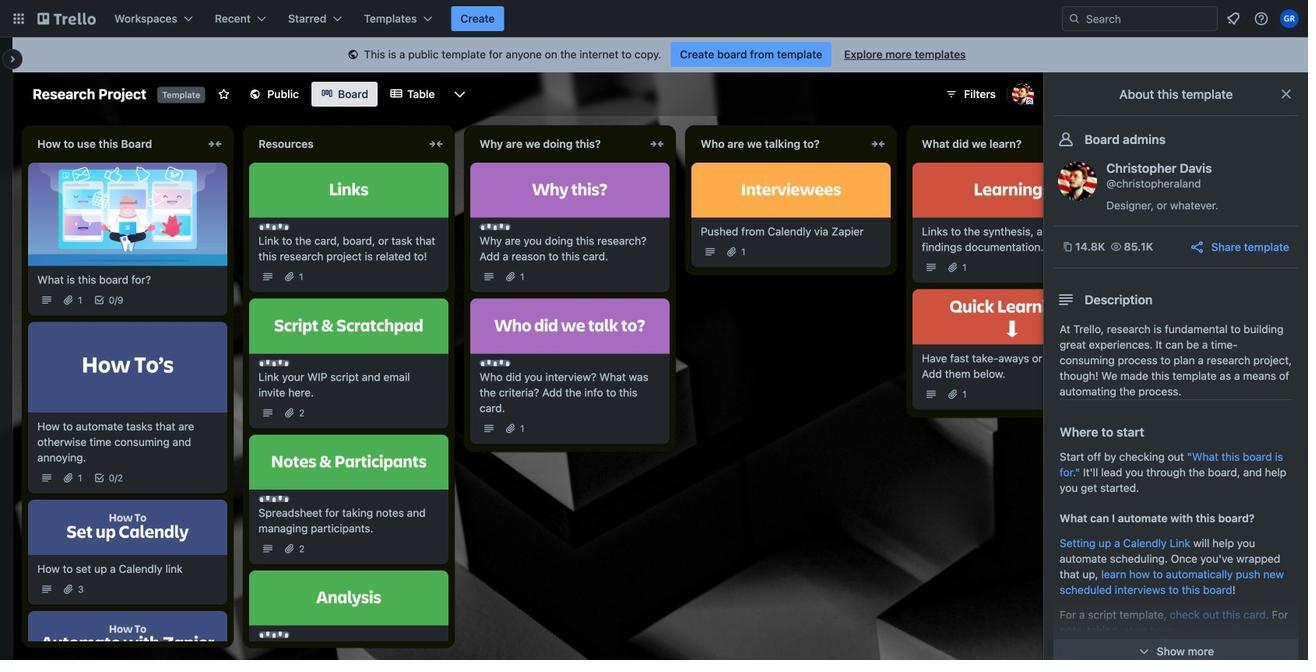 Task type: describe. For each thing, give the bounding box(es) containing it.
christopher davis (christopheraland) image
[[1013, 83, 1034, 105]]

primary element
[[0, 0, 1309, 37]]

sm image
[[345, 48, 361, 63]]

christopher davis (christopheraland) image
[[1059, 162, 1098, 201]]

2 collapse list image from the left
[[869, 135, 888, 153]]



Task type: locate. For each thing, give the bounding box(es) containing it.
back to home image
[[37, 6, 96, 31]]

collapse list image
[[206, 135, 224, 153], [648, 135, 667, 153]]

0 horizontal spatial collapse list image
[[427, 135, 446, 153]]

0 horizontal spatial collapse list image
[[206, 135, 224, 153]]

2 collapse list image from the left
[[648, 135, 667, 153]]

color: black, title: "needs personalization" element
[[259, 224, 290, 230], [480, 224, 511, 230], [259, 360, 290, 366], [480, 360, 511, 366], [259, 496, 290, 502], [259, 632, 290, 638]]

0 notifications image
[[1225, 9, 1243, 28]]

open information menu image
[[1254, 11, 1270, 26]]

collapse list image
[[427, 135, 446, 153], [869, 135, 888, 153]]

this member is an admin of this board. image
[[1027, 98, 1034, 105]]

star or unstar board image
[[218, 88, 230, 100]]

1 horizontal spatial collapse list image
[[648, 135, 667, 153]]

None text field
[[249, 132, 424, 157], [692, 132, 866, 157], [249, 132, 424, 157], [692, 132, 866, 157]]

greg robinson (gregrobinson96) image
[[1281, 9, 1299, 28]]

1 horizontal spatial collapse list image
[[869, 135, 888, 153]]

1 collapse list image from the left
[[206, 135, 224, 153]]

Board name text field
[[25, 82, 154, 107]]

Search field
[[1081, 8, 1218, 30]]

1 collapse list image from the left
[[427, 135, 446, 153]]

search image
[[1069, 12, 1081, 25]]

customize views image
[[452, 86, 468, 102]]

None text field
[[28, 132, 203, 157], [471, 132, 645, 157], [913, 132, 1087, 157], [28, 132, 203, 157], [471, 132, 645, 157], [913, 132, 1087, 157]]



Task type: vqa. For each thing, say whether or not it's contained in the screenshot.
If the hidden meaning is hidden, what's the meaning? text field
no



